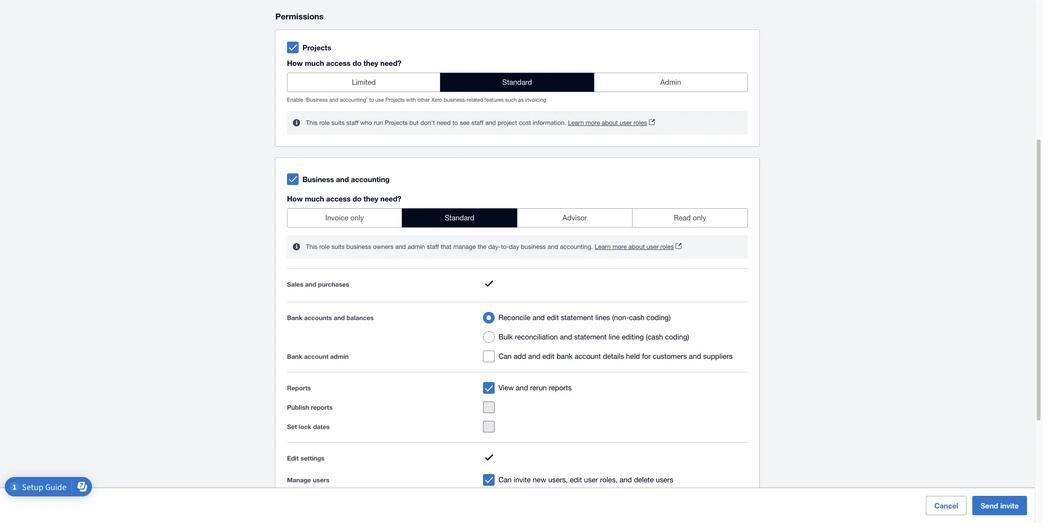 Task type: vqa. For each thing, say whether or not it's contained in the screenshot.
Suits corresponding to Projects
yes



Task type: locate. For each thing, give the bounding box(es) containing it.
need? for projects
[[381, 59, 402, 67]]

1 horizontal spatial invite
[[1001, 501, 1019, 510]]

1 can from the top
[[499, 352, 512, 361]]

1 only from the left
[[351, 214, 364, 222]]

1 vertical spatial more
[[613, 243, 627, 250]]

read only
[[674, 214, 707, 222]]

invite right send
[[1001, 501, 1019, 510]]

coding) up customers
[[665, 333, 690, 341]]

0 vertical spatial roles
[[634, 119, 647, 126]]

and right 'business
[[330, 97, 339, 103]]

edit up the reconciliation
[[547, 314, 559, 322]]

0 vertical spatial coding)
[[647, 314, 671, 322]]

1 vertical spatial edit
[[543, 352, 555, 361]]

0 vertical spatial need?
[[381, 59, 402, 67]]

1 much from the top
[[305, 59, 324, 67]]

1 vertical spatial can
[[499, 475, 512, 484]]

they down 'accounting'
[[364, 194, 379, 203]]

suppliers
[[704, 352, 733, 361]]

staff right see
[[472, 119, 484, 126]]

0 vertical spatial learn
[[568, 119, 584, 126]]

0 vertical spatial edit
[[547, 314, 559, 322]]

coding) for bulk reconciliation and statement line editing (cash coding)
[[665, 333, 690, 341]]

bank left accounts
[[287, 314, 303, 322]]

business left owners
[[347, 243, 372, 250]]

0 horizontal spatial standard
[[445, 214, 475, 222]]

1 bank from the top
[[287, 314, 303, 322]]

and up the reconciliation
[[533, 314, 545, 322]]

as
[[518, 97, 524, 103]]

much for projects
[[305, 59, 324, 67]]

bank for bank account admin
[[287, 353, 303, 361]]

how for projects
[[287, 59, 303, 67]]

1 vertical spatial statement
[[575, 333, 607, 341]]

access up accounting'
[[326, 59, 351, 67]]

statement for lines
[[561, 314, 594, 322]]

standard up as
[[503, 78, 532, 86]]

1 horizontal spatial standard
[[503, 78, 532, 86]]

bank account admin
[[287, 353, 349, 361]]

statement
[[561, 314, 594, 322], [575, 333, 607, 341]]

send
[[981, 501, 999, 510]]

customers
[[653, 352, 687, 361]]

learn for projects
[[568, 119, 584, 126]]

0 vertical spatial bank
[[287, 314, 303, 322]]

suits for business and accounting
[[332, 243, 345, 250]]

1 vertical spatial suits
[[332, 243, 345, 250]]

can
[[499, 352, 512, 361], [499, 475, 512, 484]]

business
[[347, 243, 372, 250], [521, 243, 546, 250]]

1 horizontal spatial staff
[[427, 243, 439, 250]]

can add and edit bank account details held for customers and suppliers
[[499, 352, 733, 361]]

0 vertical spatial can
[[499, 352, 512, 361]]

cost
[[519, 119, 531, 126]]

role for projects
[[319, 119, 330, 126]]

and
[[330, 97, 339, 103], [486, 119, 496, 126], [336, 175, 349, 184], [396, 243, 406, 250], [548, 243, 559, 250], [305, 280, 316, 288], [533, 314, 545, 322], [334, 314, 345, 322], [560, 333, 573, 341], [529, 352, 541, 361], [689, 352, 702, 361], [516, 384, 528, 392], [620, 475, 632, 484]]

how down business
[[287, 194, 303, 203]]

more right 'information.'
[[586, 119, 600, 126]]

user for business and accounting
[[647, 243, 659, 250]]

2 need? from the top
[[381, 194, 402, 203]]

edit
[[287, 454, 299, 462]]

0 horizontal spatial learn
[[568, 119, 584, 126]]

2 vertical spatial option group
[[479, 308, 748, 347]]

0 vertical spatial invite
[[514, 475, 531, 484]]

reports
[[549, 384, 572, 392], [311, 404, 333, 411]]

0 vertical spatial much
[[305, 59, 324, 67]]

1 vertical spatial access
[[326, 194, 351, 203]]

0 vertical spatial about
[[602, 119, 618, 126]]

account down bulk reconciliation and statement line editing (cash coding)
[[575, 352, 601, 361]]

0 vertical spatial projects
[[303, 43, 331, 52]]

1 vertical spatial standard
[[445, 214, 475, 222]]

purchases
[[318, 280, 349, 288]]

projects right run
[[385, 119, 408, 126]]

1 horizontal spatial more
[[613, 243, 627, 250]]

and right business
[[336, 175, 349, 184]]

0 vertical spatial how
[[287, 59, 303, 67]]

1 role from the top
[[319, 119, 330, 126]]

more for projects
[[586, 119, 600, 126]]

2 bank from the top
[[287, 353, 303, 361]]

coding) up (cash
[[647, 314, 671, 322]]

projects right use
[[386, 97, 405, 103]]

1 they from the top
[[364, 59, 379, 67]]

only right the invoice on the left of page
[[351, 214, 364, 222]]

staff left 'who'
[[347, 119, 359, 126]]

role
[[319, 119, 330, 126], [319, 243, 330, 250]]

1 vertical spatial learn
[[595, 243, 611, 250]]

1 horizontal spatial only
[[693, 214, 707, 222]]

1 vertical spatial roles
[[661, 243, 674, 250]]

1 need? from the top
[[381, 59, 402, 67]]

with
[[406, 97, 416, 103]]

suits down accounting'
[[332, 119, 345, 126]]

1 horizontal spatial roles
[[661, 243, 674, 250]]

more
[[586, 119, 600, 126], [613, 243, 627, 250]]

this up sales and purchases
[[306, 243, 318, 250]]

0 vertical spatial learn more about user roles link
[[568, 117, 655, 129]]

much up 'business
[[305, 59, 324, 67]]

role down the invoice on the left of page
[[319, 243, 330, 250]]

1 vertical spatial bank
[[287, 353, 303, 361]]

2 vertical spatial user
[[584, 475, 598, 484]]

0 vertical spatial standard
[[503, 78, 532, 86]]

more right accounting.
[[613, 243, 627, 250]]

need?
[[381, 59, 402, 67], [381, 194, 402, 203]]

0 vertical spatial role
[[319, 119, 330, 126]]

0 vertical spatial they
[[364, 59, 379, 67]]

0 horizontal spatial only
[[351, 214, 364, 222]]

invite left 'new'
[[514, 475, 531, 484]]

how much access do they need? up invoice only at left
[[287, 194, 402, 203]]

0 horizontal spatial reports
[[311, 404, 333, 411]]

can left 'new'
[[499, 475, 512, 484]]

1 vertical spatial about
[[629, 243, 645, 250]]

1 suits from the top
[[332, 119, 345, 126]]

much
[[305, 59, 324, 67], [305, 194, 324, 203]]

1 vertical spatial do
[[353, 194, 362, 203]]

1 vertical spatial this
[[306, 243, 318, 250]]

limited
[[352, 78, 376, 86]]

2 how from the top
[[287, 194, 303, 203]]

0 vertical spatial more
[[586, 119, 600, 126]]

1 vertical spatial user
[[647, 243, 659, 250]]

only
[[351, 214, 364, 222], [693, 214, 707, 222]]

suits down the invoice on the left of page
[[332, 243, 345, 250]]

do for projects
[[353, 59, 362, 67]]

0 horizontal spatial business
[[347, 243, 372, 250]]

1 horizontal spatial business
[[521, 243, 546, 250]]

do down business and accounting
[[353, 194, 362, 203]]

sales
[[287, 280, 304, 288]]

day
[[509, 243, 520, 250]]

users right delete
[[656, 475, 674, 484]]

dates
[[313, 423, 330, 431]]

1 how much access do they need? from the top
[[287, 59, 402, 67]]

standard
[[503, 78, 532, 86], [445, 214, 475, 222]]

1 horizontal spatial about
[[629, 243, 645, 250]]

0 horizontal spatial invite
[[514, 475, 531, 484]]

only for read only
[[693, 214, 707, 222]]

0 vertical spatial reports
[[549, 384, 572, 392]]

features
[[485, 97, 504, 103]]

0 vertical spatial how much access do they need?
[[287, 59, 402, 67]]

and right sales
[[305, 280, 316, 288]]

can for can add and edit bank account details held for customers and suppliers
[[499, 352, 512, 361]]

only right read
[[693, 214, 707, 222]]

1 vertical spatial learn more about user roles link
[[595, 241, 682, 253]]

how for business and accounting
[[287, 194, 303, 203]]

set lock dates
[[287, 423, 330, 431]]

2 much from the top
[[305, 194, 324, 203]]

bank up 'reports'
[[287, 353, 303, 361]]

2 horizontal spatial staff
[[472, 119, 484, 126]]

0 horizontal spatial roles
[[634, 119, 647, 126]]

invite
[[514, 475, 531, 484], [1001, 501, 1019, 510]]

can left add
[[499, 352, 512, 361]]

coding) for reconcile and edit statement lines (non-cash coding)
[[647, 314, 671, 322]]

invoice
[[326, 214, 349, 222]]

line
[[609, 333, 620, 341]]

1 vertical spatial how
[[287, 194, 303, 203]]

projects
[[303, 43, 331, 52], [386, 97, 405, 103], [385, 119, 408, 126]]

how up enable
[[287, 59, 303, 67]]

users right manage
[[313, 476, 330, 484]]

1 vertical spatial to
[[453, 119, 458, 126]]

read
[[674, 214, 691, 222]]

they
[[364, 59, 379, 67], [364, 194, 379, 203]]

2 only from the left
[[693, 214, 707, 222]]

run
[[374, 119, 383, 126]]

1 vertical spatial coding)
[[665, 333, 690, 341]]

to left see
[[453, 119, 458, 126]]

0 horizontal spatial account
[[304, 353, 329, 361]]

enable 'business and accounting' to use projects with other xero business-related features such as invoicing
[[287, 97, 547, 103]]

admin left that
[[408, 243, 425, 250]]

lines
[[596, 314, 610, 322]]

such
[[506, 97, 517, 103]]

more for business and accounting
[[613, 243, 627, 250]]

2 do from the top
[[353, 194, 362, 203]]

bank
[[287, 314, 303, 322], [287, 353, 303, 361]]

0 vertical spatial admin
[[408, 243, 425, 250]]

2 can from the top
[[499, 475, 512, 484]]

but
[[410, 119, 419, 126]]

invite for can
[[514, 475, 531, 484]]

do up limited
[[353, 59, 362, 67]]

about
[[602, 119, 618, 126], [629, 243, 645, 250]]

2 they from the top
[[364, 194, 379, 203]]

1 vertical spatial need?
[[381, 194, 402, 203]]

how much access do they need? up limited
[[287, 59, 402, 67]]

reports
[[287, 384, 311, 392]]

access up the invoice on the left of page
[[326, 194, 351, 203]]

1 horizontal spatial reports
[[549, 384, 572, 392]]

staff
[[347, 119, 359, 126], [472, 119, 484, 126], [427, 243, 439, 250]]

how much access do they need?
[[287, 59, 402, 67], [287, 194, 402, 203]]

how much access do they need? for business and accounting
[[287, 194, 402, 203]]

1 vertical spatial invite
[[1001, 501, 1019, 510]]

edit right users,
[[570, 475, 582, 484]]

edit settings
[[287, 454, 325, 462]]

standard up manage
[[445, 214, 475, 222]]

1 vertical spatial much
[[305, 194, 324, 203]]

1 vertical spatial option group
[[287, 208, 748, 228]]

learn right accounting.
[[595, 243, 611, 250]]

statement up bulk reconciliation and statement line editing (cash coding)
[[561, 314, 594, 322]]

0 horizontal spatial users
[[313, 476, 330, 484]]

1 access from the top
[[326, 59, 351, 67]]

staff left that
[[427, 243, 439, 250]]

1 horizontal spatial user
[[620, 119, 632, 126]]

account up 'reports'
[[304, 353, 329, 361]]

this
[[306, 119, 318, 126], [306, 243, 318, 250]]

1 vertical spatial projects
[[386, 97, 405, 103]]

1 horizontal spatial users
[[656, 475, 674, 484]]

1 vertical spatial they
[[364, 194, 379, 203]]

statement down reconcile and edit statement lines (non-cash coding)
[[575, 333, 607, 341]]

1 horizontal spatial learn
[[595, 243, 611, 250]]

need? for business and accounting
[[381, 194, 402, 203]]

invite inside button
[[1001, 501, 1019, 510]]

0 horizontal spatial admin
[[330, 353, 349, 361]]

1 vertical spatial reports
[[311, 404, 333, 411]]

access
[[326, 59, 351, 67], [326, 194, 351, 203]]

2 how much access do they need? from the top
[[287, 194, 402, 203]]

learn
[[568, 119, 584, 126], [595, 243, 611, 250]]

reports right rerun
[[549, 384, 572, 392]]

1 this from the top
[[306, 119, 318, 126]]

about for projects
[[602, 119, 618, 126]]

2 horizontal spatial user
[[647, 243, 659, 250]]

0 vertical spatial access
[[326, 59, 351, 67]]

do
[[353, 59, 362, 67], [353, 194, 362, 203]]

0 vertical spatial suits
[[332, 119, 345, 126]]

0 horizontal spatial more
[[586, 119, 600, 126]]

edit left "bank"
[[543, 352, 555, 361]]

much down business
[[305, 194, 324, 203]]

and up "bank"
[[560, 333, 573, 341]]

only for invoice only
[[351, 214, 364, 222]]

need? down 'accounting'
[[381, 194, 402, 203]]

1 how from the top
[[287, 59, 303, 67]]

can invite new users, edit user roles, and delete users
[[499, 475, 674, 484]]

2 role from the top
[[319, 243, 330, 250]]

business right 'day'
[[521, 243, 546, 250]]

need? up use
[[381, 59, 402, 67]]

users
[[656, 475, 674, 484], [313, 476, 330, 484]]

0 vertical spatial option group
[[287, 73, 748, 92]]

and right view
[[516, 384, 528, 392]]

2 vertical spatial projects
[[385, 119, 408, 126]]

details
[[603, 352, 624, 361]]

learn right 'information.'
[[568, 119, 584, 126]]

reports up dates on the left of page
[[311, 404, 333, 411]]

2 this from the top
[[306, 243, 318, 250]]

admin down bank accounts and balances
[[330, 353, 349, 361]]

to
[[369, 97, 374, 103], [453, 119, 458, 126]]

0 vertical spatial user
[[620, 119, 632, 126]]

0 horizontal spatial about
[[602, 119, 618, 126]]

statement for line
[[575, 333, 607, 341]]

1 vertical spatial role
[[319, 243, 330, 250]]

1 vertical spatial how much access do they need?
[[287, 194, 402, 203]]

1 do from the top
[[353, 59, 362, 67]]

option group containing invoice only
[[287, 208, 748, 228]]

delete
[[634, 475, 654, 484]]

0 vertical spatial statement
[[561, 314, 594, 322]]

this down 'business
[[306, 119, 318, 126]]

0 vertical spatial to
[[369, 97, 374, 103]]

option group
[[287, 73, 748, 92], [287, 208, 748, 228], [479, 308, 748, 347]]

2 access from the top
[[326, 194, 351, 203]]

0 vertical spatial do
[[353, 59, 362, 67]]

reconcile and edit statement lines (non-cash coding)
[[499, 314, 671, 322]]

2 suits from the top
[[332, 243, 345, 250]]

to left use
[[369, 97, 374, 103]]

0 vertical spatial this
[[306, 119, 318, 126]]

they up limited
[[364, 59, 379, 67]]

this for projects
[[306, 119, 318, 126]]

projects down the permissions
[[303, 43, 331, 52]]

role down 'business
[[319, 119, 330, 126]]

0 horizontal spatial user
[[584, 475, 598, 484]]

accounts
[[304, 314, 332, 322]]

account
[[575, 352, 601, 361], [304, 353, 329, 361]]



Task type: describe. For each thing, give the bounding box(es) containing it.
publish reports
[[287, 404, 333, 411]]

and left balances
[[334, 314, 345, 322]]

to-
[[501, 243, 509, 250]]

bank
[[557, 352, 573, 361]]

1 horizontal spatial account
[[575, 352, 601, 361]]

much for business and accounting
[[305, 194, 324, 203]]

business
[[303, 175, 334, 184]]

bulk
[[499, 333, 513, 341]]

edit inside 'option group'
[[547, 314, 559, 322]]

accounting
[[351, 175, 390, 184]]

suits for projects
[[332, 119, 345, 126]]

information.
[[533, 119, 567, 126]]

and left suppliers
[[689, 352, 702, 361]]

user for projects
[[620, 119, 632, 126]]

publish
[[287, 404, 309, 411]]

enable
[[287, 97, 303, 103]]

xero
[[432, 97, 442, 103]]

add
[[514, 352, 527, 361]]

this for business and accounting
[[306, 243, 318, 250]]

other
[[418, 97, 430, 103]]

and right roles,
[[620, 475, 632, 484]]

sales and purchases
[[287, 280, 349, 288]]

reconciliation
[[515, 333, 558, 341]]

they for projects
[[364, 59, 379, 67]]

1 business from the left
[[347, 243, 372, 250]]

can for can invite new users, edit user roles, and delete users
[[499, 475, 512, 484]]

'business
[[305, 97, 328, 103]]

don't
[[421, 119, 435, 126]]

manage
[[453, 243, 476, 250]]

accounting'
[[340, 97, 368, 103]]

balances
[[347, 314, 374, 322]]

they for business and accounting
[[364, 194, 379, 203]]

learn more about user roles link for projects
[[568, 117, 655, 129]]

set
[[287, 423, 297, 431]]

2 business from the left
[[521, 243, 546, 250]]

settings
[[301, 454, 325, 462]]

who
[[360, 119, 372, 126]]

and right owners
[[396, 243, 406, 250]]

admin
[[661, 78, 682, 86]]

2 vertical spatial edit
[[570, 475, 582, 484]]

accounting.
[[560, 243, 593, 250]]

learn more about user roles link for business and accounting
[[595, 241, 682, 253]]

business-
[[444, 97, 467, 103]]

for
[[642, 352, 651, 361]]

cancel
[[935, 501, 959, 510]]

projects for accounting'
[[386, 97, 405, 103]]

that
[[441, 243, 452, 250]]

standard for limited
[[503, 78, 532, 86]]

manage users
[[287, 476, 330, 484]]

do for business and accounting
[[353, 194, 362, 203]]

view
[[499, 384, 514, 392]]

access for business and accounting
[[326, 194, 351, 203]]

cancel button
[[927, 496, 967, 515]]

and left accounting.
[[548, 243, 559, 250]]

the
[[478, 243, 487, 250]]

reconcile
[[499, 314, 531, 322]]

day-
[[488, 243, 501, 250]]

and right add
[[529, 352, 541, 361]]

about for business and accounting
[[629, 243, 645, 250]]

this role suits business owners and admin staff that manage the day-to-day business and accounting. learn more about user roles
[[306, 243, 674, 250]]

bank accounts and balances
[[287, 314, 374, 322]]

manage
[[287, 476, 311, 484]]

roles for business and accounting
[[661, 243, 674, 250]]

permissions
[[276, 11, 324, 21]]

invoice only
[[326, 214, 364, 222]]

0 horizontal spatial to
[[369, 97, 374, 103]]

1 vertical spatial admin
[[330, 353, 349, 361]]

option group containing limited
[[287, 73, 748, 92]]

1 horizontal spatial admin
[[408, 243, 425, 250]]

(non-
[[612, 314, 629, 322]]

new
[[533, 475, 547, 484]]

project
[[498, 119, 517, 126]]

use
[[376, 97, 384, 103]]

related
[[467, 97, 483, 103]]

held
[[626, 352, 640, 361]]

roles for projects
[[634, 119, 647, 126]]

invoicing
[[525, 97, 547, 103]]

lock
[[299, 423, 312, 431]]

bank for bank accounts and balances
[[287, 314, 303, 322]]

owners
[[373, 243, 394, 250]]

rerun
[[530, 384, 547, 392]]

business and accounting
[[303, 175, 390, 184]]

editing
[[622, 333, 644, 341]]

roles,
[[600, 475, 618, 484]]

need
[[437, 119, 451, 126]]

standard for invoice only
[[445, 214, 475, 222]]

learn for business and accounting
[[595, 243, 611, 250]]

0 horizontal spatial staff
[[347, 119, 359, 126]]

and left project
[[486, 119, 496, 126]]

option group containing reconcile and edit statement lines (non-cash coding)
[[479, 308, 748, 347]]

how much access do they need? for projects
[[287, 59, 402, 67]]

invite for send
[[1001, 501, 1019, 510]]

projects for staff
[[385, 119, 408, 126]]

this role suits staff who run projects but don't need to see staff and project cost information. learn more about user roles
[[306, 119, 647, 126]]

1 horizontal spatial to
[[453, 119, 458, 126]]

advisor
[[563, 214, 587, 222]]

cash
[[629, 314, 645, 322]]

send invite
[[981, 501, 1019, 510]]

view and rerun reports
[[499, 384, 572, 392]]

bulk reconciliation and statement line editing (cash coding)
[[499, 333, 690, 341]]

(cash
[[646, 333, 663, 341]]

users,
[[549, 475, 568, 484]]

role for business and accounting
[[319, 243, 330, 250]]

access for projects
[[326, 59, 351, 67]]

send invite button
[[973, 496, 1028, 515]]

see
[[460, 119, 470, 126]]



